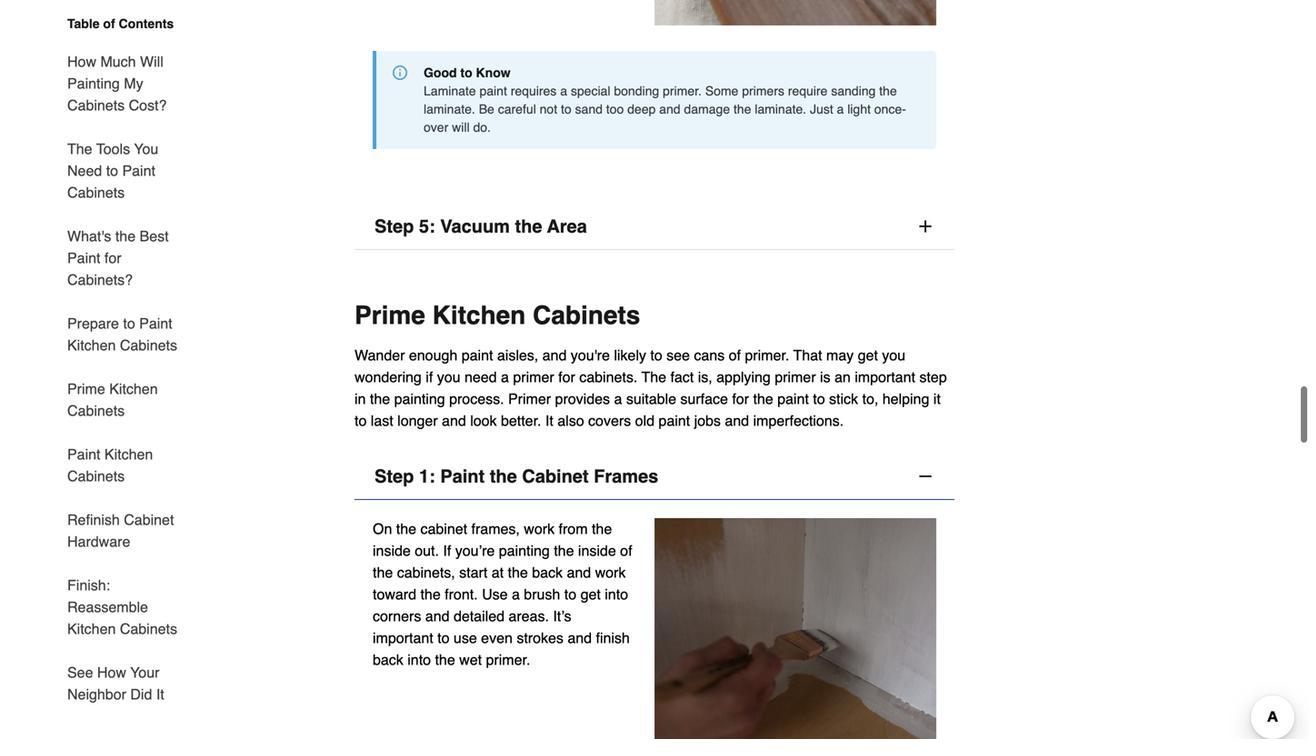 Task type: describe. For each thing, give the bounding box(es) containing it.
look
[[470, 412, 497, 429]]

the down cabinets,
[[421, 585, 441, 602]]

1 horizontal spatial prime
[[355, 300, 426, 329]]

prime inside prime kitchen cabinets
[[67, 381, 105, 398]]

stick
[[830, 390, 859, 407]]

kitchen inside finish: reassemble kitchen cabinets
[[67, 621, 116, 638]]

to up laminate
[[461, 65, 473, 79]]

how much will painting my cabinets cost? link
[[67, 40, 189, 127]]

info image
[[393, 65, 408, 79]]

table of contents element
[[53, 15, 189, 706]]

it inside wander enough paint aisles, and you're likely to see cans of primer. that may get you wondering if you need a primer for cabinets. the fact is, applying primer is an important step in the painting process. primer provides a suitable surface for the paint to stick to, helping it to last longer and look better. it also covers old paint jobs and imperfections.
[[546, 412, 554, 429]]

cabinet inside refinish cabinet hardware
[[124, 512, 174, 529]]

important inside wander enough paint aisles, and you're likely to see cans of primer. that may get you wondering if you need a primer for cabinets. the fact is, applying primer is an important step in the painting process. primer provides a suitable surface for the paint to stick to, helping it to last longer and look better. it also covers old paint jobs and imperfections.
[[855, 368, 916, 385]]

the right on
[[396, 520, 417, 537]]

and down from
[[567, 564, 591, 580]]

wet
[[460, 651, 482, 668]]

paint inside the what's the best paint for cabinets?
[[67, 250, 100, 267]]

to inside prepare to paint kitchen cabinets
[[123, 315, 135, 332]]

and down the it's
[[568, 629, 592, 646]]

see
[[67, 665, 93, 681]]

refinish cabinet hardware
[[67, 512, 174, 550]]

careful
[[498, 101, 536, 116]]

the inside wander enough paint aisles, and you're likely to see cans of primer. that may get you wondering if you need a primer for cabinets. the fact is, applying primer is an important step in the painting process. primer provides a suitable surface for the paint to stick to, helping it to last longer and look better. it also covers old paint jobs and imperfections.
[[642, 368, 667, 385]]

provides
[[555, 390, 610, 407]]

1:
[[419, 465, 435, 486]]

if
[[443, 542, 451, 559]]

light
[[848, 101, 871, 116]]

prime kitchen cabinets link
[[67, 368, 189, 433]]

applying
[[717, 368, 771, 385]]

finish
[[596, 629, 630, 646]]

1 primer from the left
[[513, 368, 555, 385]]

you're
[[571, 346, 610, 363]]

primer. inside on the cabinet frames, work from the inside out. if you're painting the inside of the cabinets, start at the back and work toward the front. use a brush to get into corners and detailed areas. it's important to use even strokes and finish back into the wet primer.
[[486, 651, 531, 668]]

1 laminate. from the left
[[424, 101, 476, 116]]

corners
[[373, 607, 422, 624]]

of inside wander enough paint aisles, and you're likely to see cans of primer. that may get you wondering if you need a primer for cabinets. the fact is, applying primer is an important step in the painting process. primer provides a suitable surface for the paint to stick to, helping it to last longer and look better. it also covers old paint jobs and imperfections.
[[729, 346, 741, 363]]

the inside 'the tools you need to paint cabinets'
[[67, 141, 92, 157]]

cabinets inside the "paint kitchen cabinets"
[[67, 468, 125, 485]]

not
[[540, 101, 558, 116]]

even
[[481, 629, 513, 646]]

my
[[124, 75, 143, 92]]

minus image
[[917, 467, 935, 485]]

the inside the what's the best paint for cabinets?
[[115, 228, 136, 245]]

kitchen inside the "paint kitchen cabinets"
[[105, 446, 153, 463]]

cabinets up you're
[[533, 300, 641, 329]]

deep
[[628, 101, 656, 116]]

step 1: paint the cabinet frames button
[[355, 453, 955, 499]]

paint inside button
[[441, 465, 485, 486]]

primers
[[742, 83, 785, 97]]

to down is
[[814, 390, 826, 407]]

1 vertical spatial for
[[559, 368, 576, 385]]

require
[[788, 83, 828, 97]]

2 primer from the left
[[775, 368, 816, 385]]

to up the it's
[[565, 585, 577, 602]]

process.
[[449, 390, 504, 407]]

wander enough paint aisles, and you're likely to see cans of primer. that may get you wondering if you need a primer for cabinets. the fact is, applying primer is an important step in the painting process. primer provides a suitable surface for the paint to stick to, helping it to last longer and look better. it also covers old paint jobs and imperfections.
[[355, 346, 948, 429]]

surface
[[681, 390, 729, 407]]

paint inside "good to know laminate paint requires a special bonding primer. some primers require sanding the laminate. be careful not to sand too deep and damage the laminate. just a light once- over will do."
[[480, 83, 507, 97]]

cabinet inside button
[[522, 465, 589, 486]]

your
[[130, 665, 160, 681]]

paint kitchen cabinets
[[67, 446, 153, 485]]

at
[[492, 564, 504, 580]]

frames,
[[472, 520, 520, 537]]

finish:
[[67, 577, 110, 594]]

just
[[810, 101, 834, 116]]

step 5: vacuum the area
[[375, 215, 587, 236]]

do.
[[473, 119, 491, 134]]

get inside wander enough paint aisles, and you're likely to see cans of primer. that may get you wondering if you need a primer for cabinets. the fact is, applying primer is an important step in the painting process. primer provides a suitable surface for the paint to stick to, helping it to last longer and look better. it also covers old paint jobs and imperfections.
[[858, 346, 879, 363]]

neighbor
[[67, 686, 126, 703]]

refinish cabinet hardware link
[[67, 499, 189, 564]]

from
[[559, 520, 588, 537]]

old
[[636, 412, 655, 429]]

enough
[[409, 346, 458, 363]]

areas.
[[509, 607, 549, 624]]

over
[[424, 119, 449, 134]]

paint kitchen cabinets link
[[67, 433, 189, 499]]

wander
[[355, 346, 405, 363]]

contents
[[119, 16, 174, 31]]

wondering
[[355, 368, 422, 385]]

cabinets inside how much will painting my cabinets cost?
[[67, 97, 125, 114]]

reassemble
[[67, 599, 148, 616]]

0 horizontal spatial into
[[408, 651, 431, 668]]

refinish
[[67, 512, 120, 529]]

is
[[821, 368, 831, 385]]

and right jobs
[[725, 412, 750, 429]]

imperfections.
[[754, 412, 844, 429]]

to inside 'the tools you need to paint cabinets'
[[106, 162, 118, 179]]

if
[[426, 368, 433, 385]]

1 inside from the left
[[373, 542, 411, 559]]

you
[[134, 141, 159, 157]]

once-
[[875, 101, 907, 116]]

will
[[452, 119, 470, 134]]

last
[[371, 412, 394, 429]]

0 horizontal spatial you
[[437, 368, 461, 385]]

finish: reassemble kitchen cabinets link
[[67, 564, 189, 651]]

step for step 1: paint the cabinet frames
[[375, 465, 414, 486]]

0 vertical spatial work
[[524, 520, 555, 537]]

kitchen up aisles,
[[433, 300, 526, 329]]

what's the best paint for cabinets? link
[[67, 215, 189, 302]]

how inside how much will painting my cabinets cost?
[[67, 53, 96, 70]]

on the cabinet frames, work from the inside out. if you're painting the inside of the cabinets, start at the back and work toward the front. use a brush to get into corners and detailed areas. it's important to use even strokes and finish back into the wet primer.
[[373, 520, 633, 668]]

a up covers
[[614, 390, 623, 407]]

cabinets inside 'the tools you need to paint cabinets'
[[67, 184, 125, 201]]

the inside step 1: paint the cabinet frames button
[[490, 465, 517, 486]]

requires
[[511, 83, 557, 97]]

step 1: paint the cabinet frames
[[375, 465, 659, 486]]

it inside see how your neighbor did it
[[156, 686, 164, 703]]

helping
[[883, 390, 930, 407]]

for inside the what's the best paint for cabinets?
[[105, 250, 122, 267]]

cost?
[[129, 97, 167, 114]]

cabinets inside prime kitchen cabinets
[[67, 403, 125, 419]]

finish: reassemble kitchen cabinets
[[67, 577, 177, 638]]

too
[[607, 101, 624, 116]]

prepare
[[67, 315, 119, 332]]

how inside see how your neighbor did it
[[97, 665, 126, 681]]

step for step 5: vacuum the area
[[375, 215, 414, 236]]

bonding
[[614, 83, 660, 97]]

aisles,
[[497, 346, 539, 363]]

fact
[[671, 368, 694, 385]]

a person painting cabinet frames white. image
[[655, 518, 937, 740]]

best
[[140, 228, 169, 245]]

out.
[[415, 542, 439, 559]]



Task type: locate. For each thing, give the bounding box(es) containing it.
the up toward
[[373, 564, 393, 580]]

tools
[[96, 141, 130, 157]]

cabinets
[[67, 97, 125, 114], [67, 184, 125, 201], [533, 300, 641, 329], [120, 337, 177, 354], [67, 403, 125, 419], [67, 468, 125, 485], [120, 621, 177, 638]]

the left wet
[[435, 651, 456, 668]]

0 vertical spatial cabinet
[[522, 465, 589, 486]]

0 vertical spatial the
[[67, 141, 92, 157]]

0 horizontal spatial prime kitchen cabinets
[[67, 381, 158, 419]]

step left '5:'
[[375, 215, 414, 236]]

inside down from
[[578, 542, 617, 559]]

1 horizontal spatial laminate.
[[755, 101, 807, 116]]

get right brush at the left of the page
[[581, 585, 601, 602]]

cabinet up hardware
[[124, 512, 174, 529]]

1 vertical spatial how
[[97, 665, 126, 681]]

frames
[[594, 465, 659, 486]]

a right just
[[837, 101, 844, 116]]

primer. up applying
[[745, 346, 790, 363]]

the
[[880, 83, 898, 97], [734, 101, 752, 116], [515, 215, 543, 236], [115, 228, 136, 245], [370, 390, 390, 407], [754, 390, 774, 407], [490, 465, 517, 486], [396, 520, 417, 537], [592, 520, 612, 537], [554, 542, 574, 559], [373, 564, 393, 580], [508, 564, 528, 580], [421, 585, 441, 602], [435, 651, 456, 668]]

5:
[[419, 215, 435, 236]]

paint right prepare
[[139, 315, 172, 332]]

cabinets up prime kitchen cabinets 'link'
[[120, 337, 177, 354]]

0 vertical spatial get
[[858, 346, 879, 363]]

kitchen down prime kitchen cabinets 'link'
[[105, 446, 153, 463]]

2 step from the top
[[375, 465, 414, 486]]

painting inside on the cabinet frames, work from the inside out. if you're painting the inside of the cabinets, start at the back and work toward the front. use a brush to get into corners and detailed areas. it's important to use even strokes and finish back into the wet primer.
[[499, 542, 550, 559]]

vacuum
[[441, 215, 510, 236]]

it right did
[[156, 686, 164, 703]]

for up provides
[[559, 368, 576, 385]]

the down from
[[554, 542, 574, 559]]

laminate. down laminate
[[424, 101, 476, 116]]

the up 'suitable'
[[642, 368, 667, 385]]

paint down you
[[122, 162, 156, 179]]

0 vertical spatial back
[[532, 564, 563, 580]]

0 horizontal spatial prime
[[67, 381, 105, 398]]

kitchen down prepare
[[67, 337, 116, 354]]

2 vertical spatial primer.
[[486, 651, 531, 668]]

1 horizontal spatial it
[[546, 412, 554, 429]]

paint up refinish
[[67, 446, 100, 463]]

plus image
[[917, 217, 935, 235]]

1 vertical spatial important
[[373, 629, 434, 646]]

0 horizontal spatial the
[[67, 141, 92, 157]]

0 horizontal spatial for
[[105, 250, 122, 267]]

1 vertical spatial back
[[373, 651, 404, 668]]

cabinets up your
[[120, 621, 177, 638]]

0 vertical spatial important
[[855, 368, 916, 385]]

toward
[[373, 585, 417, 602]]

cabinet
[[421, 520, 468, 537]]

use
[[454, 629, 477, 646]]

see how your neighbor did it
[[67, 665, 164, 703]]

a right need
[[501, 368, 509, 385]]

kitchen inside prime kitchen cabinets
[[109, 381, 158, 398]]

that
[[794, 346, 823, 363]]

primer. inside wander enough paint aisles, and you're likely to see cans of primer. that may get you wondering if you need a primer for cabinets. the fact is, applying primer is an important step in the painting process. primer provides a suitable surface for the paint to stick to, helping it to last longer and look better. it also covers old paint jobs and imperfections.
[[745, 346, 790, 363]]

paint up 'imperfections.'
[[778, 390, 809, 407]]

painting
[[67, 75, 120, 92]]

laminate
[[424, 83, 476, 97]]

0 horizontal spatial of
[[103, 16, 115, 31]]

laminate. down primers
[[755, 101, 807, 116]]

special
[[571, 83, 611, 97]]

the down applying
[[754, 390, 774, 407]]

cans
[[694, 346, 725, 363]]

and right deep
[[660, 101, 681, 116]]

did
[[130, 686, 152, 703]]

how up the neighbor
[[97, 665, 126, 681]]

to,
[[863, 390, 879, 407]]

0 vertical spatial for
[[105, 250, 122, 267]]

1 vertical spatial painting
[[499, 542, 550, 559]]

prime kitchen cabinets up aisles,
[[355, 300, 641, 329]]

cabinets down need
[[67, 184, 125, 201]]

for up "cabinets?"
[[105, 250, 122, 267]]

1 horizontal spatial of
[[621, 542, 633, 559]]

2 vertical spatial for
[[733, 390, 750, 407]]

primer.
[[663, 83, 702, 97], [745, 346, 790, 363], [486, 651, 531, 668]]

know
[[476, 65, 511, 79]]

hardware
[[67, 534, 130, 550]]

will
[[140, 53, 164, 70]]

0 horizontal spatial inside
[[373, 542, 411, 559]]

work left from
[[524, 520, 555, 537]]

0 horizontal spatial painting
[[394, 390, 445, 407]]

painting up at at the bottom of the page
[[499, 542, 550, 559]]

the right in at the bottom of page
[[370, 390, 390, 407]]

and inside "good to know laminate paint requires a special bonding primer. some primers require sanding the laminate. be careful not to sand too deep and damage the laminate. just a light once- over will do."
[[660, 101, 681, 116]]

how
[[67, 53, 96, 70], [97, 665, 126, 681]]

0 horizontal spatial work
[[524, 520, 555, 537]]

2 inside from the left
[[578, 542, 617, 559]]

0 horizontal spatial get
[[581, 585, 601, 602]]

the right from
[[592, 520, 612, 537]]

1 horizontal spatial primer.
[[663, 83, 702, 97]]

back
[[532, 564, 563, 580], [373, 651, 404, 668]]

back down corners
[[373, 651, 404, 668]]

0 vertical spatial of
[[103, 16, 115, 31]]

may
[[827, 346, 854, 363]]

1 horizontal spatial into
[[605, 585, 629, 602]]

better.
[[501, 412, 542, 429]]

for
[[105, 250, 122, 267], [559, 368, 576, 385], [733, 390, 750, 407]]

1 horizontal spatial you
[[883, 346, 906, 363]]

prime kitchen cabinets up the "paint kitchen cabinets" in the left of the page
[[67, 381, 158, 419]]

cabinets up refinish
[[67, 468, 125, 485]]

primer. down "even"
[[486, 651, 531, 668]]

paint
[[480, 83, 507, 97], [462, 346, 493, 363], [778, 390, 809, 407], [659, 412, 691, 429]]

paint up need
[[462, 346, 493, 363]]

of
[[103, 16, 115, 31], [729, 346, 741, 363], [621, 542, 633, 559]]

longer
[[398, 412, 438, 429]]

need
[[67, 162, 102, 179]]

prime down prepare to paint kitchen cabinets
[[67, 381, 105, 398]]

need
[[465, 368, 497, 385]]

2 horizontal spatial of
[[729, 346, 741, 363]]

paint inside the "paint kitchen cabinets"
[[67, 446, 100, 463]]

prime up "wander"
[[355, 300, 426, 329]]

is,
[[698, 368, 713, 385]]

into
[[605, 585, 629, 602], [408, 651, 431, 668]]

1 vertical spatial it
[[156, 686, 164, 703]]

cabinets up the "paint kitchen cabinets" in the left of the page
[[67, 403, 125, 419]]

1 vertical spatial cabinet
[[124, 512, 174, 529]]

1 vertical spatial the
[[642, 368, 667, 385]]

0 vertical spatial how
[[67, 53, 96, 70]]

0 vertical spatial prime kitchen cabinets
[[355, 300, 641, 329]]

paint right 1:
[[441, 465, 485, 486]]

0 vertical spatial into
[[605, 585, 629, 602]]

to
[[461, 65, 473, 79], [561, 101, 572, 116], [106, 162, 118, 179], [123, 315, 135, 332], [651, 346, 663, 363], [814, 390, 826, 407], [355, 412, 367, 429], [565, 585, 577, 602], [438, 629, 450, 646]]

to right prepare
[[123, 315, 135, 332]]

step left 1:
[[375, 465, 414, 486]]

painting up longer
[[394, 390, 445, 407]]

for down applying
[[733, 390, 750, 407]]

1 vertical spatial get
[[581, 585, 601, 602]]

0 vertical spatial primer.
[[663, 83, 702, 97]]

the right at at the bottom of the page
[[508, 564, 528, 580]]

detailed
[[454, 607, 505, 624]]

it left the "also"
[[546, 412, 554, 429]]

prime kitchen cabinets inside 'link'
[[67, 381, 158, 419]]

0 vertical spatial step
[[375, 215, 414, 236]]

a inside on the cabinet frames, work from the inside out. if you're painting the inside of the cabinets, start at the back and work toward the front. use a brush to get into corners and detailed areas. it's important to use even strokes and finish back into the wet primer.
[[512, 585, 520, 602]]

0 horizontal spatial back
[[373, 651, 404, 668]]

likely
[[614, 346, 647, 363]]

cabinets down painting
[[67, 97, 125, 114]]

sand
[[575, 101, 603, 116]]

1 horizontal spatial cabinet
[[522, 465, 589, 486]]

primer. inside "good to know laminate paint requires a special bonding primer. some primers require sanding the laminate. be careful not to sand too deep and damage the laminate. just a light once- over will do."
[[663, 83, 702, 97]]

the up once-
[[880, 83, 898, 97]]

1 horizontal spatial prime kitchen cabinets
[[355, 300, 641, 329]]

a right use
[[512, 585, 520, 602]]

1 vertical spatial of
[[729, 346, 741, 363]]

get right may
[[858, 346, 879, 363]]

the up frames,
[[490, 465, 517, 486]]

and left you're
[[543, 346, 567, 363]]

jobs
[[695, 412, 721, 429]]

1 vertical spatial step
[[375, 465, 414, 486]]

0 vertical spatial painting
[[394, 390, 445, 407]]

an
[[835, 368, 851, 385]]

0 vertical spatial prime
[[355, 300, 426, 329]]

the inside step 5: vacuum the area button
[[515, 215, 543, 236]]

to right not in the left top of the page
[[561, 101, 572, 116]]

of right the table
[[103, 16, 115, 31]]

1 horizontal spatial for
[[559, 368, 576, 385]]

front.
[[445, 585, 478, 602]]

and
[[660, 101, 681, 116], [543, 346, 567, 363], [442, 412, 466, 429], [725, 412, 750, 429], [567, 564, 591, 580], [426, 607, 450, 624], [568, 629, 592, 646]]

a person sanding cabinets. image
[[655, 0, 937, 25]]

1 vertical spatial prime kitchen cabinets
[[67, 381, 158, 419]]

0 horizontal spatial cabinet
[[124, 512, 174, 529]]

work up finish
[[595, 564, 626, 580]]

into up finish
[[605, 585, 629, 602]]

cabinet up from
[[522, 465, 589, 486]]

primer
[[513, 368, 555, 385], [775, 368, 816, 385]]

1 horizontal spatial inside
[[578, 542, 617, 559]]

0 horizontal spatial primer.
[[486, 651, 531, 668]]

you right if on the left of the page
[[437, 368, 461, 385]]

sanding
[[832, 83, 876, 97]]

0 horizontal spatial important
[[373, 629, 434, 646]]

to left "see"
[[651, 346, 663, 363]]

important down corners
[[373, 629, 434, 646]]

paint down know
[[480, 83, 507, 97]]

paint inside 'the tools you need to paint cabinets'
[[122, 162, 156, 179]]

to left last
[[355, 412, 367, 429]]

1 vertical spatial prime
[[67, 381, 105, 398]]

get inside on the cabinet frames, work from the inside out. if you're painting the inside of the cabinets, start at the back and work toward the front. use a brush to get into corners and detailed areas. it's important to use even strokes and finish back into the wet primer.
[[581, 585, 601, 602]]

you up helping
[[883, 346, 906, 363]]

step 5: vacuum the area button
[[355, 203, 955, 249]]

damage
[[684, 101, 730, 116]]

you're
[[455, 542, 495, 559]]

the tools you need to paint cabinets
[[67, 141, 159, 201]]

kitchen down "prepare to paint kitchen cabinets" link
[[109, 381, 158, 398]]

cabinet
[[522, 465, 589, 486], [124, 512, 174, 529]]

the tools you need to paint cabinets link
[[67, 127, 189, 215]]

it
[[934, 390, 941, 407]]

the left best
[[115, 228, 136, 245]]

1 vertical spatial work
[[595, 564, 626, 580]]

it's
[[553, 607, 572, 624]]

cabinets?
[[67, 272, 133, 288]]

0 horizontal spatial laminate.
[[424, 101, 476, 116]]

painting inside wander enough paint aisles, and you're likely to see cans of primer. that may get you wondering if you need a primer for cabinets. the fact is, applying primer is an important step in the painting process. primer provides a suitable surface for the paint to stick to, helping it to last longer and look better. it also covers old paint jobs and imperfections.
[[394, 390, 445, 407]]

2 horizontal spatial primer.
[[745, 346, 790, 363]]

cabinets inside finish: reassemble kitchen cabinets
[[120, 621, 177, 638]]

inside down on
[[373, 542, 411, 559]]

important up "to,"
[[855, 368, 916, 385]]

primer. up "damage"
[[663, 83, 702, 97]]

paint down what's
[[67, 250, 100, 267]]

1 vertical spatial into
[[408, 651, 431, 668]]

0 horizontal spatial it
[[156, 686, 164, 703]]

2 vertical spatial of
[[621, 542, 633, 559]]

of inside on the cabinet frames, work from the inside out. if you're painting the inside of the cabinets, start at the back and work toward the front. use a brush to get into corners and detailed areas. it's important to use even strokes and finish back into the wet primer.
[[621, 542, 633, 559]]

area
[[547, 215, 587, 236]]

laminate.
[[424, 101, 476, 116], [755, 101, 807, 116]]

be
[[479, 101, 495, 116]]

the left the area
[[515, 215, 543, 236]]

work
[[524, 520, 555, 537], [595, 564, 626, 580]]

1 horizontal spatial back
[[532, 564, 563, 580]]

use
[[482, 585, 508, 602]]

start
[[460, 564, 488, 580]]

kitchen down reassemble at the left bottom of the page
[[67, 621, 116, 638]]

of up applying
[[729, 346, 741, 363]]

a
[[561, 83, 568, 97], [837, 101, 844, 116], [501, 368, 509, 385], [614, 390, 623, 407], [512, 585, 520, 602]]

1 horizontal spatial get
[[858, 346, 879, 363]]

to down tools
[[106, 162, 118, 179]]

primer down that
[[775, 368, 816, 385]]

brush
[[524, 585, 561, 602]]

back up brush at the left of the page
[[532, 564, 563, 580]]

and down front.
[[426, 607, 450, 624]]

1 vertical spatial you
[[437, 368, 461, 385]]

1 vertical spatial primer.
[[745, 346, 790, 363]]

covers
[[589, 412, 631, 429]]

1 step from the top
[[375, 215, 414, 236]]

cabinets.
[[580, 368, 638, 385]]

cabinets,
[[397, 564, 456, 580]]

see
[[667, 346, 690, 363]]

to left use
[[438, 629, 450, 646]]

2 horizontal spatial for
[[733, 390, 750, 407]]

step
[[920, 368, 948, 385]]

good
[[424, 65, 457, 79]]

into down corners
[[408, 651, 431, 668]]

the up need
[[67, 141, 92, 157]]

get
[[858, 346, 879, 363], [581, 585, 601, 602]]

and left look
[[442, 412, 466, 429]]

paint inside prepare to paint kitchen cabinets
[[139, 315, 172, 332]]

0 horizontal spatial primer
[[513, 368, 555, 385]]

a left special
[[561, 83, 568, 97]]

suitable
[[627, 390, 677, 407]]

1 horizontal spatial painting
[[499, 542, 550, 559]]

1 horizontal spatial important
[[855, 368, 916, 385]]

1 horizontal spatial the
[[642, 368, 667, 385]]

important inside on the cabinet frames, work from the inside out. if you're painting the inside of the cabinets, start at the back and work toward the front. use a brush to get into corners and detailed areas. it's important to use even strokes and finish back into the wet primer.
[[373, 629, 434, 646]]

0 vertical spatial it
[[546, 412, 554, 429]]

2 laminate. from the left
[[755, 101, 807, 116]]

it
[[546, 412, 554, 429], [156, 686, 164, 703]]

0 vertical spatial you
[[883, 346, 906, 363]]

the down some
[[734, 101, 752, 116]]

cabinets inside prepare to paint kitchen cabinets
[[120, 337, 177, 354]]

of down frames
[[621, 542, 633, 559]]

1 horizontal spatial work
[[595, 564, 626, 580]]

how up painting
[[67, 53, 96, 70]]

kitchen inside prepare to paint kitchen cabinets
[[67, 337, 116, 354]]

in
[[355, 390, 366, 407]]

paint right the old
[[659, 412, 691, 429]]

1 horizontal spatial primer
[[775, 368, 816, 385]]

primer up "primer"
[[513, 368, 555, 385]]

strokes
[[517, 629, 564, 646]]

how much will painting my cabinets cost?
[[67, 53, 167, 114]]



Task type: vqa. For each thing, say whether or not it's contained in the screenshot.
LAST
yes



